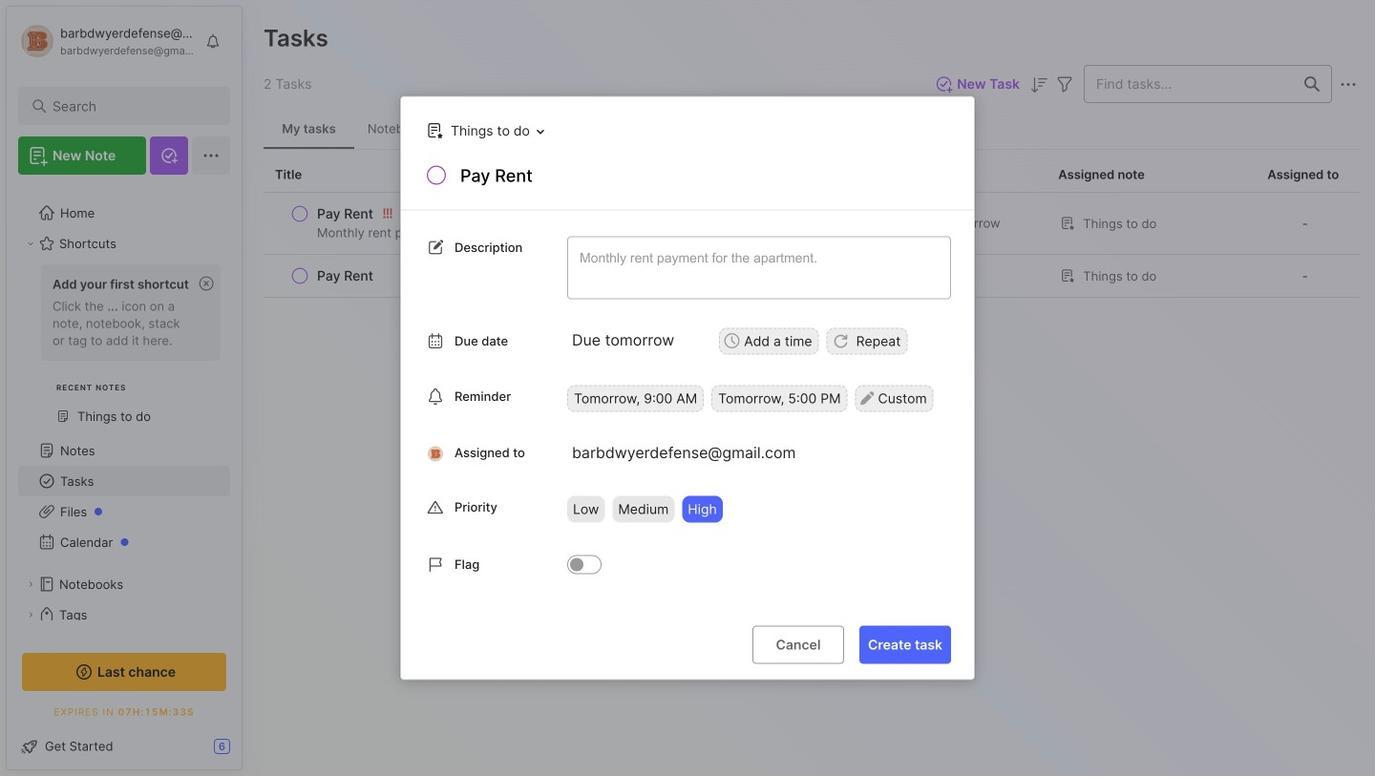 Task type: vqa. For each thing, say whether or not it's contained in the screenshot.
More actions and view options FIELD
no



Task type: describe. For each thing, give the bounding box(es) containing it.
What is this task about? text field
[[567, 236, 952, 299]]

Enter task text field
[[459, 164, 952, 192]]

expand notebooks image
[[25, 579, 36, 590]]

main element
[[0, 0, 248, 777]]

group inside tree
[[18, 259, 230, 443]]

expand tags image
[[25, 609, 36, 621]]

Go to note or move task field
[[417, 117, 551, 145]]



Task type: locate. For each thing, give the bounding box(es) containing it.
pay rent 0 cell
[[317, 204, 373, 224]]

Search text field
[[53, 97, 205, 116]]

none search field inside main element
[[53, 95, 205, 118]]

row group
[[264, 193, 1360, 298]]

None search field
[[53, 95, 205, 118]]

Find tasks… text field
[[1085, 68, 1294, 100]]

tree
[[7, 186, 242, 703]]

tree inside main element
[[7, 186, 242, 703]]

group
[[18, 259, 230, 443]]

cell
[[902, 255, 1047, 297]]

pay rent 1 cell
[[317, 267, 373, 286]]

row
[[264, 193, 1360, 255], [275, 201, 891, 246], [264, 255, 1360, 298], [275, 263, 891, 289]]



